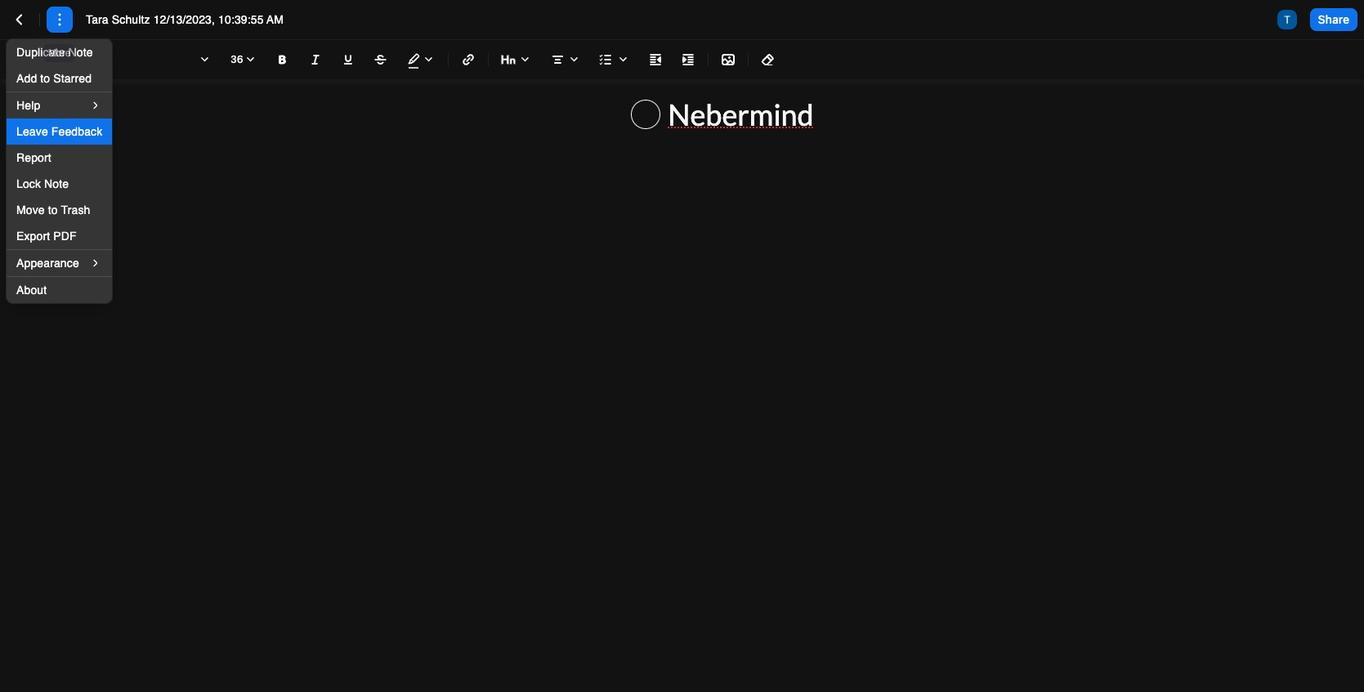 Task type: locate. For each thing, give the bounding box(es) containing it.
note for lock note
[[44, 177, 69, 191]]

share button
[[1311, 8, 1358, 31]]

appearance menu item
[[7, 250, 112, 276]]

leave
[[16, 125, 48, 138]]

1 vertical spatial note
[[44, 177, 69, 191]]

export pdf menu item
[[7, 223, 112, 249]]

to inside move to trash menu item
[[48, 204, 58, 217]]

1 vertical spatial to
[[48, 204, 58, 217]]

lock note
[[16, 177, 69, 191]]

duplicate note menu item
[[7, 39, 112, 65]]

note for duplicate note
[[68, 46, 93, 59]]

to right move
[[48, 204, 58, 217]]

to right add
[[40, 72, 50, 85]]

note down report 'menu item'
[[44, 177, 69, 191]]

pdf
[[53, 230, 77, 243]]

36
[[231, 53, 243, 65]]

share
[[1319, 12, 1350, 26]]

0 vertical spatial note
[[68, 46, 93, 59]]

note
[[68, 46, 93, 59], [44, 177, 69, 191]]

move to trash menu item
[[7, 197, 112, 223]]

note up "starred"
[[68, 46, 93, 59]]

help
[[16, 99, 40, 112]]

leave feedback
[[16, 125, 103, 138]]

None text field
[[86, 11, 308, 28]]

move
[[16, 204, 45, 217]]

report menu item
[[7, 145, 112, 171]]

to
[[40, 72, 50, 85], [48, 204, 58, 217]]

to for trash
[[48, 204, 58, 217]]

starred
[[53, 72, 92, 85]]

add to starred
[[16, 72, 92, 85]]

to inside add to starred menu item
[[40, 72, 50, 85]]

add to starred menu item
[[7, 65, 112, 92]]

export
[[16, 230, 50, 243]]

0 vertical spatial to
[[40, 72, 50, 85]]

nebermind
[[668, 96, 814, 132]]

bold image
[[273, 50, 293, 70]]

appearance
[[16, 256, 79, 269]]

menu
[[7, 39, 112, 303]]

add
[[16, 72, 37, 85]]

all notes image
[[10, 10, 29, 29]]

help menu item
[[7, 92, 112, 119]]

more image
[[50, 10, 70, 29]]



Task type: vqa. For each thing, say whether or not it's contained in the screenshot.
the bottom Webinars,
no



Task type: describe. For each thing, give the bounding box(es) containing it.
36 button
[[224, 47, 263, 73]]

font image
[[195, 50, 214, 70]]

leave feedback link
[[7, 119, 112, 145]]

menu containing duplicate note
[[7, 39, 112, 303]]

clear style image
[[759, 50, 778, 70]]

duplicate note
[[16, 46, 93, 59]]

about menu item
[[7, 277, 112, 303]]

duplicate
[[16, 46, 65, 59]]

to for starred
[[40, 72, 50, 85]]

underline image
[[339, 50, 358, 70]]

italic image
[[306, 50, 325, 70]]

link image
[[459, 50, 478, 70]]

move to trash
[[16, 204, 90, 217]]

lock note menu item
[[7, 171, 112, 197]]

about
[[16, 284, 47, 297]]

tara schultz image
[[1278, 10, 1297, 29]]

decrease indent image
[[646, 50, 666, 70]]

lock
[[16, 177, 41, 191]]

feedback
[[51, 125, 103, 138]]

trash
[[61, 204, 90, 217]]

report
[[16, 151, 51, 164]]

strikethrough image
[[371, 50, 391, 70]]

export pdf
[[16, 230, 77, 243]]

increase indent image
[[679, 50, 698, 70]]

insert image image
[[719, 50, 738, 70]]



